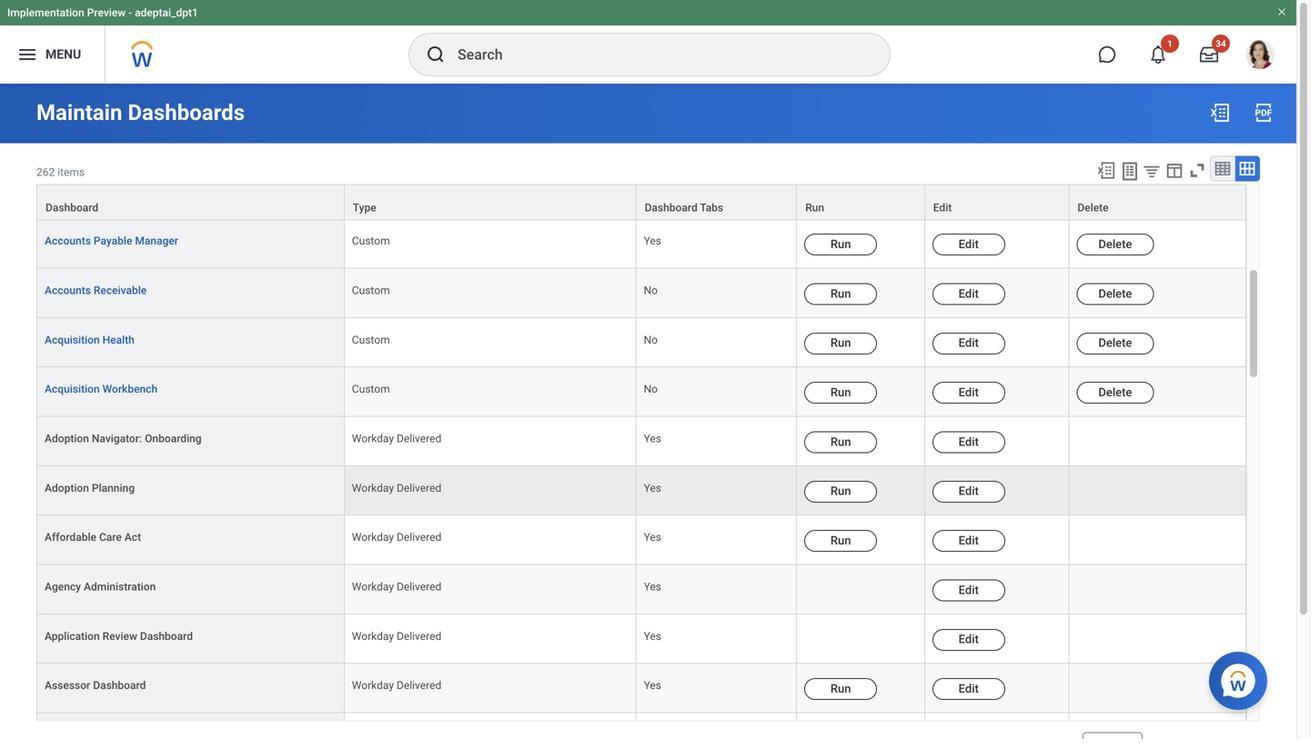 Task type: vqa. For each thing, say whether or not it's contained in the screenshot.
fourth Delivered from the top of the MAINTAIN DASHBOARDS main content
yes



Task type: locate. For each thing, give the bounding box(es) containing it.
export to excel image for dashboards
[[1209, 102, 1231, 124]]

7 row from the top
[[36, 417, 1247, 467]]

run button
[[797, 185, 924, 220]]

acquisition workbench
[[45, 383, 158, 396]]

workday for affordable care act
[[352, 532, 394, 544]]

yes
[[644, 186, 661, 198], [644, 235, 661, 248], [644, 433, 661, 445], [644, 482, 661, 495], [644, 532, 661, 544], [644, 581, 661, 594], [644, 630, 661, 643], [644, 680, 661, 693]]

search image
[[425, 44, 447, 66]]

health
[[102, 334, 134, 347]]

act
[[124, 532, 141, 544]]

run inside popup button
[[805, 202, 824, 214]]

acquisition
[[45, 334, 100, 347], [45, 383, 100, 396]]

0 vertical spatial acquisition
[[45, 334, 100, 347]]

adoption for adoption navigator: onboarding
[[45, 433, 89, 445]]

row containing account certification
[[36, 170, 1247, 219]]

application
[[45, 630, 100, 643]]

maintain
[[36, 100, 122, 126]]

0 vertical spatial no
[[644, 284, 658, 297]]

dashboard right review
[[140, 630, 193, 643]]

edit
[[933, 202, 952, 214], [959, 237, 979, 251], [959, 287, 979, 301], [959, 336, 979, 350], [959, 386, 979, 399], [959, 435, 979, 449], [959, 485, 979, 498], [959, 534, 979, 548], [959, 583, 979, 597], [959, 633, 979, 647], [959, 682, 979, 696]]

toolbar inside maintain dashboards main content
[[1088, 156, 1260, 184]]

2 edit row from the top
[[36, 615, 1247, 664]]

accounts for accounts payable manager
[[45, 235, 91, 248]]

0 vertical spatial adoption
[[45, 433, 89, 445]]

7 workday delivered from the top
[[352, 680, 441, 693]]

cell
[[797, 170, 925, 219], [1069, 170, 1247, 219], [1069, 417, 1247, 467], [1069, 467, 1247, 516], [1069, 516, 1247, 565], [797, 565, 925, 615], [1069, 565, 1247, 615], [797, 615, 925, 664], [1069, 615, 1247, 664], [1069, 664, 1247, 714], [345, 714, 637, 740], [637, 714, 797, 740], [797, 714, 925, 740], [925, 714, 1069, 740], [1069, 714, 1247, 740]]

2 custom from the top
[[352, 284, 390, 297]]

accounts left payable at left
[[45, 235, 91, 248]]

affordable
[[45, 532, 96, 544]]

1 horizontal spatial export to excel image
[[1209, 102, 1231, 124]]

edit row
[[36, 565, 1247, 615], [36, 615, 1247, 664]]

accounts
[[45, 235, 91, 248], [45, 284, 91, 297]]

export to excel image left export to worksheets image
[[1096, 161, 1116, 181]]

accounts payable manager
[[45, 235, 178, 248]]

acquisition down 'acquisition health'
[[45, 383, 100, 396]]

delivered
[[397, 186, 441, 198], [397, 433, 441, 445], [397, 482, 441, 495], [397, 532, 441, 544], [397, 581, 441, 594], [397, 630, 441, 643], [397, 680, 441, 693]]

review
[[103, 630, 137, 643]]

toolbar
[[1088, 156, 1260, 184]]

4 workday delivered from the top
[[352, 532, 441, 544]]

acquisition for acquisition health
[[45, 334, 100, 347]]

5 delivered from the top
[[397, 581, 441, 594]]

inbox large image
[[1200, 45, 1218, 64]]

1 vertical spatial export to excel image
[[1096, 161, 1116, 181]]

tabs
[[700, 202, 723, 214]]

6 workday delivered from the top
[[352, 630, 441, 643]]

4 delivered from the top
[[397, 532, 441, 544]]

4 custom from the top
[[352, 383, 390, 396]]

menu button
[[0, 25, 105, 84]]

1 no from the top
[[644, 284, 658, 297]]

1 vertical spatial adoption
[[45, 482, 89, 495]]

dashboard tabs
[[645, 202, 723, 214]]

6 workday from the top
[[352, 630, 394, 643]]

2 row from the top
[[36, 184, 1247, 221]]

5 workday from the top
[[352, 581, 394, 594]]

adeptai_dpt1
[[135, 6, 198, 19]]

export to excel image left the view printable version (pdf) image
[[1209, 102, 1231, 124]]

9 edit button from the top
[[932, 629, 1005, 651]]

34 button
[[1189, 35, 1230, 75]]

delete button
[[1069, 185, 1246, 220]]

adoption
[[45, 433, 89, 445], [45, 482, 89, 495]]

3 yes from the top
[[644, 433, 661, 445]]

maintain dashboards main content
[[0, 84, 1297, 740]]

delete button
[[1077, 234, 1154, 256], [1077, 283, 1154, 305], [1077, 333, 1154, 355], [1077, 382, 1154, 404]]

delivered for assessor dashboard
[[397, 680, 441, 693]]

0 vertical spatial accounts
[[45, 235, 91, 248]]

4 yes from the top
[[644, 482, 661, 495]]

workday delivered for application review dashboard
[[352, 630, 441, 643]]

8 row from the top
[[36, 467, 1247, 516]]

10 row from the top
[[36, 664, 1247, 714]]

2 accounts from the top
[[45, 284, 91, 297]]

account
[[45, 186, 85, 198]]

no for accounts receivable
[[644, 284, 658, 297]]

workday
[[352, 186, 394, 198], [352, 433, 394, 445], [352, 482, 394, 495], [352, 532, 394, 544], [352, 581, 394, 594], [352, 630, 394, 643], [352, 680, 394, 693]]

acquisition workbench link
[[45, 380, 158, 396]]

1 button
[[1138, 35, 1179, 75]]

menu banner
[[0, 0, 1297, 84]]

workday for application review dashboard
[[352, 630, 394, 643]]

run
[[805, 202, 824, 214], [831, 237, 851, 251], [831, 287, 851, 301], [831, 336, 851, 350], [831, 386, 851, 399], [831, 435, 851, 449], [831, 485, 851, 498], [831, 534, 851, 548], [831, 682, 851, 696]]

edit button
[[932, 234, 1005, 256], [932, 283, 1005, 305], [932, 333, 1005, 355], [932, 382, 1005, 404], [932, 432, 1005, 454], [932, 481, 1005, 503], [932, 531, 1005, 552], [932, 580, 1005, 602], [932, 629, 1005, 651], [932, 679, 1005, 701]]

1 workday from the top
[[352, 186, 394, 198]]

3 custom from the top
[[352, 334, 390, 347]]

affordable care act element
[[45, 528, 141, 544]]

6 delivered from the top
[[397, 630, 441, 643]]

3 workday from the top
[[352, 482, 394, 495]]

3 delivered from the top
[[397, 482, 441, 495]]

assessor
[[45, 680, 90, 693]]

4 workday from the top
[[352, 532, 394, 544]]

1 custom from the top
[[352, 235, 390, 248]]

dashboard button
[[37, 185, 344, 220]]

manager
[[135, 235, 178, 248]]

2 no from the top
[[644, 334, 658, 347]]

export to excel image inside toolbar
[[1096, 161, 1116, 181]]

7 edit button from the top
[[932, 531, 1005, 552]]

adoption left the navigator:
[[45, 433, 89, 445]]

custom
[[352, 235, 390, 248], [352, 284, 390, 297], [352, 334, 390, 347], [352, 383, 390, 396]]

run button
[[805, 234, 877, 256], [805, 283, 877, 305], [805, 333, 877, 355], [805, 382, 877, 404], [805, 432, 877, 454], [805, 481, 877, 503], [805, 531, 877, 552], [805, 679, 877, 701]]

7 run button from the top
[[805, 531, 877, 552]]

2 acquisition from the top
[[45, 383, 100, 396]]

5 workday delivered from the top
[[352, 581, 441, 594]]

2 workday delivered from the top
[[352, 433, 441, 445]]

onboarding
[[145, 433, 202, 445]]

maintain dashboards
[[36, 100, 245, 126]]

agency
[[45, 581, 81, 594]]

3 no from the top
[[644, 383, 658, 396]]

1 acquisition from the top
[[45, 334, 100, 347]]

3 workday delivered from the top
[[352, 482, 441, 495]]

2 adoption from the top
[[45, 482, 89, 495]]

4 delete button from the top
[[1077, 382, 1154, 404]]

1 workday delivered from the top
[[352, 186, 441, 198]]

3 edit button from the top
[[932, 333, 1005, 355]]

export to worksheets image
[[1119, 161, 1141, 182]]

1 vertical spatial acquisition
[[45, 383, 100, 396]]

delete
[[1078, 202, 1109, 214], [1099, 237, 1132, 251], [1099, 287, 1132, 301], [1099, 336, 1132, 350], [1099, 386, 1132, 399]]

adoption left planning
[[45, 482, 89, 495]]

view printable version (pdf) image
[[1253, 102, 1275, 124]]

workday delivered
[[352, 186, 441, 198], [352, 433, 441, 445], [352, 482, 441, 495], [352, 532, 441, 544], [352, 581, 441, 594], [352, 630, 441, 643], [352, 680, 441, 693]]

1 yes from the top
[[644, 186, 661, 198]]

1 vertical spatial no
[[644, 334, 658, 347]]

0 vertical spatial export to excel image
[[1209, 102, 1231, 124]]

dashboard left tabs
[[645, 202, 698, 214]]

account certification
[[45, 186, 148, 198]]

2 workday from the top
[[352, 433, 394, 445]]

1 accounts from the top
[[45, 235, 91, 248]]

click to view/edit grid preferences image
[[1165, 161, 1185, 181]]

3 row from the top
[[36, 219, 1247, 269]]

7 workday from the top
[[352, 680, 394, 693]]

row
[[36, 170, 1247, 219], [36, 184, 1247, 221], [36, 219, 1247, 269], [36, 269, 1247, 318], [36, 318, 1247, 368], [36, 368, 1247, 417], [36, 417, 1247, 467], [36, 467, 1247, 516], [36, 516, 1247, 565], [36, 664, 1247, 714], [36, 714, 1247, 740]]

notifications large image
[[1149, 45, 1167, 64]]

accounts up acquisition health link
[[45, 284, 91, 297]]

dashboard
[[45, 202, 98, 214], [645, 202, 698, 214], [140, 630, 193, 643], [93, 680, 146, 693]]

no
[[644, 284, 658, 297], [644, 334, 658, 347], [644, 383, 658, 396]]

planning
[[92, 482, 135, 495]]

0 horizontal spatial export to excel image
[[1096, 161, 1116, 181]]

2 vertical spatial no
[[644, 383, 658, 396]]

5 edit button from the top
[[932, 432, 1005, 454]]

workday delivered for adoption planning
[[352, 482, 441, 495]]

acquisition health link
[[45, 330, 134, 347]]

application review dashboard
[[45, 630, 193, 643]]

1 edit button from the top
[[932, 234, 1005, 256]]

262 items
[[36, 166, 85, 179]]

dashboard down account
[[45, 202, 98, 214]]

dashboard down review
[[93, 680, 146, 693]]

implementation preview -   adeptai_dpt1
[[7, 6, 198, 19]]

row header
[[36, 714, 345, 740]]

pagination element
[[1154, 722, 1260, 740]]

acquisition left health
[[45, 334, 100, 347]]

262
[[36, 166, 55, 179]]

export to excel image
[[1209, 102, 1231, 124], [1096, 161, 1116, 181]]

6 row from the top
[[36, 368, 1247, 417]]

1 row from the top
[[36, 170, 1247, 219]]

account certification element
[[45, 182, 148, 198]]

1 adoption from the top
[[45, 433, 89, 445]]

1 vertical spatial accounts
[[45, 284, 91, 297]]

7 delivered from the top
[[397, 680, 441, 693]]

6 edit button from the top
[[932, 481, 1005, 503]]



Task type: describe. For each thing, give the bounding box(es) containing it.
4 edit button from the top
[[932, 382, 1005, 404]]

affordable care act
[[45, 532, 141, 544]]

1 run button from the top
[[805, 234, 877, 256]]

2 run button from the top
[[805, 283, 877, 305]]

workday delivered for agency administration
[[352, 581, 441, 594]]

select to filter grid data image
[[1142, 162, 1162, 181]]

2 edit button from the top
[[932, 283, 1005, 305]]

row header inside maintain dashboards main content
[[36, 714, 345, 740]]

agency administration
[[45, 581, 156, 594]]

adoption navigator: onboarding element
[[45, 429, 202, 445]]

4 run button from the top
[[805, 382, 877, 404]]

type
[[353, 202, 376, 214]]

3 run button from the top
[[805, 333, 877, 355]]

1 edit row from the top
[[36, 565, 1247, 615]]

profile logan mcneil image
[[1246, 40, 1275, 73]]

-
[[128, 6, 132, 19]]

justify image
[[16, 44, 38, 66]]

workday delivered for affordable care act
[[352, 532, 441, 544]]

care
[[99, 532, 122, 544]]

6 yes from the top
[[644, 581, 661, 594]]

custom for accounts receivable
[[352, 284, 390, 297]]

close environment banner image
[[1277, 6, 1287, 17]]

accounts for accounts receivable
[[45, 284, 91, 297]]

export to excel image for items
[[1096, 161, 1116, 181]]

1 delete button from the top
[[1077, 234, 1154, 256]]

receivable
[[94, 284, 147, 297]]

accounts receivable
[[45, 284, 147, 297]]

adoption planning
[[45, 482, 135, 495]]

7 yes from the top
[[644, 630, 661, 643]]

4 row from the top
[[36, 269, 1247, 318]]

adoption navigator: onboarding
[[45, 433, 202, 445]]

1 delivered from the top
[[397, 186, 441, 198]]

dashboards
[[128, 100, 245, 126]]

delete inside popup button
[[1078, 202, 1109, 214]]

agency administration element
[[45, 577, 156, 594]]

2 delivered from the top
[[397, 433, 441, 445]]

workday for agency administration
[[352, 581, 394, 594]]

11 row from the top
[[36, 714, 1247, 740]]

adoption planning element
[[45, 478, 135, 495]]

9 row from the top
[[36, 516, 1247, 565]]

8 edit button from the top
[[932, 580, 1005, 602]]

workday delivered for assessor dashboard
[[352, 680, 441, 693]]

delivered for application review dashboard
[[397, 630, 441, 643]]

certification
[[88, 186, 148, 198]]

Search Workday  search field
[[458, 35, 853, 75]]

items
[[57, 166, 85, 179]]

accounts receivable link
[[45, 281, 147, 297]]

workday for assessor dashboard
[[352, 680, 394, 693]]

workbench
[[102, 383, 158, 396]]

dashboard inside popup button
[[645, 202, 698, 214]]

custom for acquisition workbench
[[352, 383, 390, 396]]

8 run button from the top
[[805, 679, 877, 701]]

5 run button from the top
[[805, 432, 877, 454]]

row containing dashboard
[[36, 184, 1247, 221]]

adoption for adoption planning
[[45, 482, 89, 495]]

acquisition for acquisition workbench
[[45, 383, 100, 396]]

navigator:
[[92, 433, 142, 445]]

dashboard inside edit row
[[140, 630, 193, 643]]

menu
[[45, 47, 81, 62]]

5 yes from the top
[[644, 532, 661, 544]]

table image
[[1214, 160, 1232, 178]]

type button
[[345, 185, 636, 220]]

1
[[1168, 38, 1173, 49]]

10 edit button from the top
[[932, 679, 1005, 701]]

acquisition health
[[45, 334, 134, 347]]

8 yes from the top
[[644, 680, 661, 693]]

workday for adoption planning
[[352, 482, 394, 495]]

assessor dashboard
[[45, 680, 146, 693]]

2 yes from the top
[[644, 235, 661, 248]]

expand table image
[[1238, 160, 1257, 178]]

fullscreen image
[[1187, 161, 1207, 181]]

assessor dashboard element
[[45, 676, 146, 693]]

application review dashboard element
[[45, 627, 193, 643]]

edit button
[[925, 185, 1069, 220]]

delivered for adoption planning
[[397, 482, 441, 495]]

edit inside popup button
[[933, 202, 952, 214]]

implementation
[[7, 6, 84, 19]]

custom for accounts payable manager
[[352, 235, 390, 248]]

2 delete button from the top
[[1077, 283, 1154, 305]]

no for acquisition health
[[644, 334, 658, 347]]

no for acquisition workbench
[[644, 383, 658, 396]]

delivered for affordable care act
[[397, 532, 441, 544]]

3 delete button from the top
[[1077, 333, 1154, 355]]

payable
[[94, 235, 132, 248]]

5 row from the top
[[36, 318, 1247, 368]]

34
[[1216, 38, 1226, 49]]

dashboard tabs button
[[637, 185, 796, 220]]

custom for acquisition health
[[352, 334, 390, 347]]

administration
[[84, 581, 156, 594]]

dashboard inside 'popup button'
[[45, 202, 98, 214]]

accounts payable manager link
[[45, 231, 178, 248]]

6 run button from the top
[[805, 481, 877, 503]]

preview
[[87, 6, 126, 19]]

delivered for agency administration
[[397, 581, 441, 594]]



